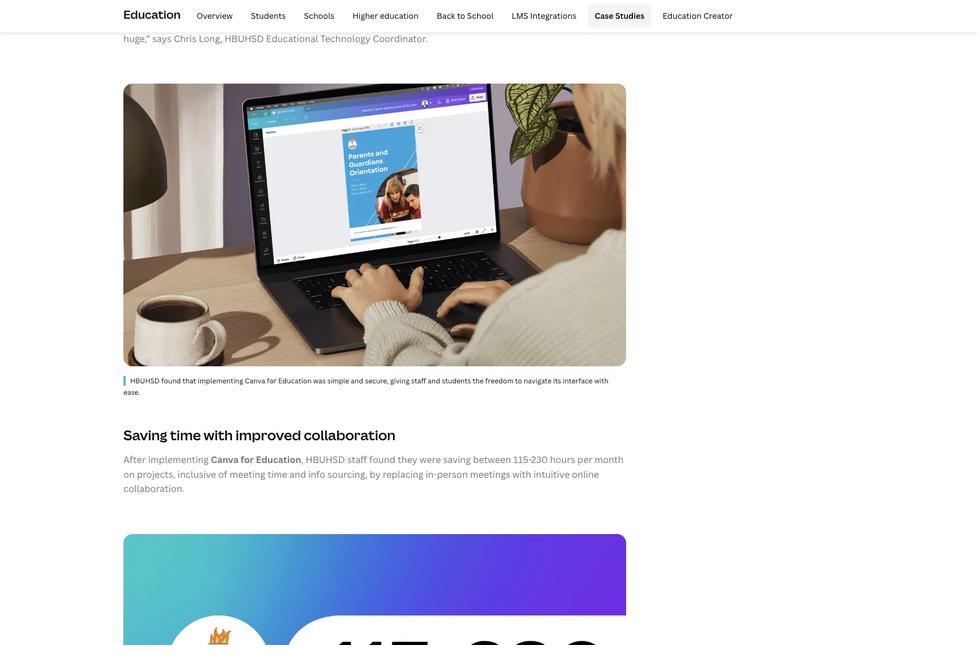 Task type: vqa. For each thing, say whether or not it's contained in the screenshot.
the 'found' within the , HBUHSD staff found they were saving between 115-230 hours per month on projects, inclusive of meeting time and info sourcing, by replacing in-person meetings with intuitive online collaboration.
yes



Task type: locate. For each thing, give the bounding box(es) containing it.
2 vertical spatial with
[[513, 468, 532, 481]]

staff up sourcing,
[[347, 454, 367, 466]]

schools link
[[297, 5, 341, 27]]

1 horizontal spatial with
[[513, 468, 532, 481]]

hbuhsd up the info
[[306, 454, 345, 466]]

existing
[[337, 18, 371, 30]]

1 vertical spatial with
[[204, 426, 233, 444]]

education left creator
[[663, 10, 702, 21]]

they
[[398, 454, 418, 466]]

schools
[[304, 10, 335, 21]]

was
[[177, 18, 194, 30], [313, 376, 326, 386]]

higher education link
[[346, 5, 426, 27]]

implementing up inclusive
[[148, 454, 209, 466]]

time right meeting
[[268, 468, 288, 481]]

overview link
[[190, 5, 240, 27]]

hbuhsd inside "everything was very easy to implement into our existing structure, so we didn't have to make any changes. that's huge," says chris long, hbuhsd educational technology coordinator.
[[225, 32, 264, 45]]

between
[[473, 454, 511, 466]]

0 vertical spatial implementing
[[198, 376, 243, 386]]

found up the by
[[370, 454, 396, 466]]

time up after implementing canva for education
[[170, 426, 201, 444]]

canva
[[245, 376, 265, 386], [211, 454, 239, 466]]

month
[[595, 454, 624, 466]]

education inside "hbuhsd found that implementing canva for education was simple and secure, giving staff and students the freedom to navigate its interface with ease."
[[278, 376, 312, 386]]

1 vertical spatial found
[[370, 454, 396, 466]]

was up chris
[[177, 18, 194, 30]]

the
[[473, 376, 484, 386]]

was left the simple
[[313, 376, 326, 386]]

for up meeting
[[241, 454, 254, 466]]

0 horizontal spatial canva
[[211, 454, 239, 466]]

staff
[[411, 376, 426, 386], [347, 454, 367, 466]]

1 horizontal spatial was
[[313, 376, 326, 386]]

2 horizontal spatial with
[[595, 376, 609, 386]]

implement
[[251, 18, 298, 30]]

0 vertical spatial canva
[[245, 376, 265, 386]]

implementing inside "hbuhsd found that implementing canva for education was simple and secure, giving staff and students the freedom to navigate its interface with ease."
[[198, 376, 243, 386]]

studies
[[616, 10, 645, 21]]

and down ,
[[290, 468, 306, 481]]

found
[[161, 376, 181, 386], [370, 454, 396, 466]]

0 vertical spatial hbuhsd
[[225, 32, 264, 45]]

online
[[572, 468, 600, 481]]

case studies link
[[588, 5, 652, 27]]

1 horizontal spatial for
[[267, 376, 277, 386]]

1 vertical spatial was
[[313, 376, 326, 386]]

back to school
[[437, 10, 494, 21]]

for
[[267, 376, 277, 386], [241, 454, 254, 466]]

make
[[508, 18, 531, 30]]

0 vertical spatial found
[[161, 376, 181, 386]]

implementing
[[198, 376, 243, 386], [148, 454, 209, 466]]

with
[[595, 376, 609, 386], [204, 426, 233, 444], [513, 468, 532, 481]]

1 vertical spatial time
[[268, 468, 288, 481]]

,
[[301, 454, 304, 466]]

easy
[[217, 18, 237, 30]]

education left the simple
[[278, 376, 312, 386]]

0 horizontal spatial with
[[204, 426, 233, 444]]

0 vertical spatial time
[[170, 426, 201, 444]]

found left that
[[161, 376, 181, 386]]

any
[[534, 18, 549, 30]]

students
[[442, 376, 471, 386]]

staff inside ', hbuhsd staff found they were saving between 115-230 hours per month on projects, inclusive of meeting time and info sourcing, by replacing in-person meetings with intuitive online collaboration.'
[[347, 454, 367, 466]]

115-
[[514, 454, 532, 466]]

1 horizontal spatial canva
[[245, 376, 265, 386]]

canva up "saving time with improved collaboration" at the bottom of the page
[[245, 376, 265, 386]]

menu bar
[[185, 5, 740, 27]]

staff right giving
[[411, 376, 426, 386]]

2 horizontal spatial hbuhsd
[[306, 454, 345, 466]]

were
[[420, 454, 441, 466]]

0 vertical spatial staff
[[411, 376, 426, 386]]

education down improved on the left bottom of page
[[256, 454, 301, 466]]

back to school link
[[430, 5, 501, 27]]

and
[[351, 376, 364, 386], [428, 376, 441, 386], [290, 468, 306, 481]]

1 vertical spatial for
[[241, 454, 254, 466]]

for up improved on the left bottom of page
[[267, 376, 277, 386]]

education
[[124, 7, 181, 22], [663, 10, 702, 21], [278, 376, 312, 386], [256, 454, 301, 466]]

1 vertical spatial staff
[[347, 454, 367, 466]]

230
[[532, 454, 548, 466]]

with up after implementing canva for education
[[204, 426, 233, 444]]

with down the 115-
[[513, 468, 532, 481]]

to right back
[[457, 10, 466, 21]]

ease.
[[124, 387, 140, 397]]

1 horizontal spatial hbuhsd
[[225, 32, 264, 45]]

hbuhsd up ease.
[[130, 376, 160, 386]]

and right the simple
[[351, 376, 364, 386]]

found inside "hbuhsd found that implementing canva for education was simple and secure, giving staff and students the freedom to navigate its interface with ease."
[[161, 376, 181, 386]]

1 horizontal spatial time
[[268, 468, 288, 481]]

hbuhsd down easy
[[225, 32, 264, 45]]

hbuhsd inside "hbuhsd found that implementing canva for education was simple and secure, giving staff and students the freedom to navigate its interface with ease."
[[130, 376, 160, 386]]

0 horizontal spatial was
[[177, 18, 194, 30]]

per
[[578, 454, 593, 466]]

overview
[[197, 10, 233, 21]]

canva up the 'of'
[[211, 454, 239, 466]]

and left students in the bottom left of the page
[[428, 376, 441, 386]]

to
[[457, 10, 466, 21], [239, 18, 249, 30], [497, 18, 506, 30], [515, 376, 522, 386]]

time
[[170, 426, 201, 444], [268, 468, 288, 481]]

hbuhsd
[[225, 32, 264, 45], [130, 376, 160, 386], [306, 454, 345, 466]]

was inside "everything was very easy to implement into our existing structure, so we didn't have to make any changes. that's huge," says chris long, hbuhsd educational technology coordinator.
[[177, 18, 194, 30]]

0 horizontal spatial time
[[170, 426, 201, 444]]

education
[[380, 10, 419, 21]]

education inside 'link'
[[663, 10, 702, 21]]

0 vertical spatial was
[[177, 18, 194, 30]]

its
[[554, 376, 562, 386]]

0 horizontal spatial hbuhsd
[[130, 376, 160, 386]]

our
[[320, 18, 335, 30]]

huge,"
[[124, 32, 150, 45]]

1 horizontal spatial staff
[[411, 376, 426, 386]]

with right interface
[[595, 376, 609, 386]]

2 vertical spatial hbuhsd
[[306, 454, 345, 466]]

collaboration
[[304, 426, 396, 444]]

0 vertical spatial with
[[595, 376, 609, 386]]

1 vertical spatial canva
[[211, 454, 239, 466]]

time inside ', hbuhsd staff found they were saving between 115-230 hours per month on projects, inclusive of meeting time and info sourcing, by replacing in-person meetings with intuitive online collaboration.'
[[268, 468, 288, 481]]

meetings
[[470, 468, 511, 481]]

to left the navigate
[[515, 376, 522, 386]]

0 horizontal spatial for
[[241, 454, 254, 466]]

1 vertical spatial hbuhsd
[[130, 376, 160, 386]]

1 horizontal spatial found
[[370, 454, 396, 466]]

higher education
[[353, 10, 419, 21]]

implementing right that
[[198, 376, 243, 386]]

changes.
[[552, 18, 590, 30]]

0 horizontal spatial staff
[[347, 454, 367, 466]]

saving time with improved collaboration
[[124, 426, 396, 444]]

0 vertical spatial for
[[267, 376, 277, 386]]

0 horizontal spatial found
[[161, 376, 181, 386]]

0 horizontal spatial and
[[290, 468, 306, 481]]



Task type: describe. For each thing, give the bounding box(es) containing it.
1 horizontal spatial and
[[351, 376, 364, 386]]

in-
[[426, 468, 437, 481]]

giving
[[391, 376, 410, 386]]

found inside ', hbuhsd staff found they were saving between 115-230 hours per month on projects, inclusive of meeting time and info sourcing, by replacing in-person meetings with intuitive online collaboration.'
[[370, 454, 396, 466]]

hbuhsd found that implementing canva for education was simple and secure, giving staff and students the freedom to navigate its interface with ease.
[[124, 376, 609, 397]]

that
[[183, 376, 196, 386]]

replacing
[[383, 468, 424, 481]]

2 horizontal spatial and
[[428, 376, 441, 386]]

inclusive
[[178, 468, 216, 481]]

didn't
[[445, 18, 471, 30]]

with inside ', hbuhsd staff found they were saving between 115-230 hours per month on projects, inclusive of meeting time and info sourcing, by replacing in-person meetings with intuitive online collaboration.'
[[513, 468, 532, 481]]

saving
[[443, 454, 471, 466]]

lms integrations link
[[505, 5, 584, 27]]

hours
[[550, 454, 576, 466]]

students link
[[244, 5, 293, 27]]

have
[[473, 18, 494, 30]]

long,
[[199, 32, 223, 45]]

chris
[[174, 32, 197, 45]]

of
[[218, 468, 228, 481]]

integrations
[[531, 10, 577, 21]]

coordinator.
[[373, 32, 428, 45]]

to inside back to school link
[[457, 10, 466, 21]]

and inside ', hbuhsd staff found they were saving between 115-230 hours per month on projects, inclusive of meeting time and info sourcing, by replacing in-person meetings with intuitive online collaboration.'
[[290, 468, 306, 481]]

1 vertical spatial implementing
[[148, 454, 209, 466]]

info
[[309, 468, 326, 481]]

, hbuhsd staff found they were saving between 115-230 hours per month on projects, inclusive of meeting time and info sourcing, by replacing in-person meetings with intuitive online collaboration.
[[124, 454, 624, 495]]

canva inside "hbuhsd found that implementing canva for education was simple and secure, giving staff and students the freedom to navigate its interface with ease."
[[245, 376, 265, 386]]

"everything
[[124, 18, 175, 30]]

technology
[[321, 32, 371, 45]]

improved
[[236, 426, 301, 444]]

interface
[[563, 376, 593, 386]]

hbuhsd inside ', hbuhsd staff found they were saving between 115-230 hours per month on projects, inclusive of meeting time and info sourcing, by replacing in-person meetings with intuitive online collaboration.'
[[306, 454, 345, 466]]

education creator link
[[656, 5, 740, 27]]

sourcing,
[[328, 468, 368, 481]]

person
[[437, 468, 468, 481]]

says
[[152, 32, 172, 45]]

was inside "hbuhsd found that implementing canva for education was simple and secure, giving staff and students the freedom to navigate its interface with ease."
[[313, 376, 326, 386]]

so
[[419, 18, 429, 30]]

on
[[124, 468, 135, 481]]

students
[[251, 10, 286, 21]]

after
[[124, 454, 146, 466]]

freedom
[[486, 376, 514, 386]]

simple
[[328, 376, 349, 386]]

"everything was very easy to implement into our existing structure, so we didn't have to make any changes. that's huge," says chris long, hbuhsd educational technology coordinator.
[[124, 18, 619, 45]]

after implementing canva for education
[[124, 454, 301, 466]]

secure,
[[365, 376, 389, 386]]

by
[[370, 468, 381, 481]]

menu bar containing overview
[[185, 5, 740, 27]]

education up says
[[124, 7, 181, 22]]

school
[[467, 10, 494, 21]]

educational
[[266, 32, 318, 45]]

case
[[595, 10, 614, 21]]

intuitive
[[534, 468, 570, 481]]

saving
[[124, 426, 167, 444]]

lms integrations
[[512, 10, 577, 21]]

for inside "hbuhsd found that implementing canva for education was simple and secure, giving staff and students the freedom to navigate its interface with ease."
[[267, 376, 277, 386]]

collaboration.
[[124, 483, 185, 495]]

case studies
[[595, 10, 645, 21]]

creator
[[704, 10, 733, 21]]

we
[[431, 18, 443, 30]]

that's
[[592, 18, 619, 30]]

to right have
[[497, 18, 506, 30]]

back
[[437, 10, 455, 21]]

staff inside "hbuhsd found that implementing canva for education was simple and secure, giving staff and students the freedom to navigate its interface with ease."
[[411, 376, 426, 386]]

structure,
[[373, 18, 416, 30]]

into
[[301, 18, 318, 30]]

meeting
[[230, 468, 266, 481]]

to inside "hbuhsd found that implementing canva for education was simple and secure, giving staff and students the freedom to navigate its interface with ease."
[[515, 376, 522, 386]]

education creator
[[663, 10, 733, 21]]

projects,
[[137, 468, 176, 481]]

higher
[[353, 10, 378, 21]]

with inside "hbuhsd found that implementing canva for education was simple and secure, giving staff and students the freedom to navigate its interface with ease."
[[595, 376, 609, 386]]

lms
[[512, 10, 529, 21]]

navigate
[[524, 376, 552, 386]]

to right easy
[[239, 18, 249, 30]]

very
[[196, 18, 215, 30]]



